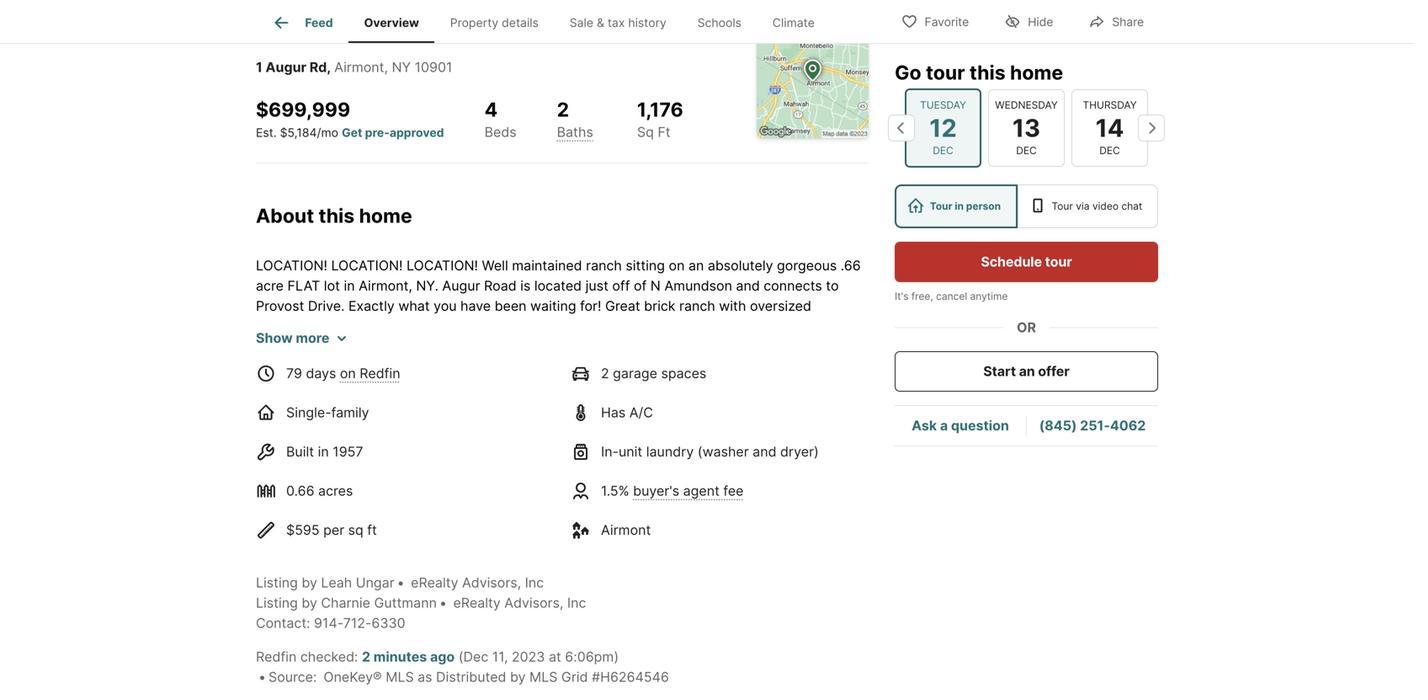 Task type: vqa. For each thing, say whether or not it's contained in the screenshot.
the Tour via video chat
yes



Task type: locate. For each thing, give the bounding box(es) containing it.
ft
[[658, 124, 671, 140]]

2 horizontal spatial •
[[440, 594, 447, 611]]

,
[[327, 59, 331, 75], [384, 59, 388, 75]]

to down "hardwood"
[[449, 338, 462, 354]]

and down setting. at the left of page
[[577, 358, 601, 375]]

dec inside thursday 14 dec
[[1100, 144, 1121, 157]]

location! up ny.
[[407, 257, 478, 274]]

commuting
[[671, 358, 742, 375]]

0 vertical spatial this
[[970, 61, 1006, 84]]

enjoy
[[466, 338, 500, 354]]

1 horizontal spatial this
[[970, 61, 1006, 84]]

1 tour from the left
[[930, 200, 953, 212]]

1 horizontal spatial augur
[[443, 277, 481, 294]]

proximity
[[459, 358, 518, 375]]

1 vertical spatial augur
[[443, 277, 481, 294]]

by down 2023
[[510, 669, 526, 685]]

1 horizontal spatial 2
[[557, 98, 569, 121]]

tour in person option
[[895, 184, 1018, 228]]

-
[[330, 28, 336, 42]]

located
[[535, 277, 582, 294]]

0 vertical spatial a
[[315, 338, 322, 354]]

by
[[302, 574, 317, 591], [302, 594, 317, 611], [510, 669, 526, 685]]

on up amundson
[[669, 257, 685, 274]]

1 vertical spatial inc
[[568, 594, 587, 611]]

schools tab
[[682, 3, 758, 43]]

sq
[[348, 522, 364, 538]]

inc up "6:06pm)" on the left
[[568, 594, 587, 611]]

1 horizontal spatial tour
[[1046, 254, 1073, 270]]

1 vertical spatial tour
[[1046, 254, 1073, 270]]

about this home
[[256, 204, 413, 227]]

active
[[339, 28, 381, 42]]

2 horizontal spatial dec
[[1100, 144, 1121, 157]]

1 horizontal spatial airmont
[[601, 522, 651, 538]]

2 up baths link at the top left of the page
[[557, 98, 569, 121]]

2 mls from the left
[[530, 669, 558, 685]]

None button
[[905, 88, 982, 168], [989, 89, 1065, 167], [1072, 89, 1149, 167], [905, 88, 982, 168], [989, 89, 1065, 167], [1072, 89, 1149, 167]]

2 inside 2 baths
[[557, 98, 569, 121]]

expansive
[[717, 318, 782, 334]]

2 down setting. at the left of page
[[601, 365, 610, 381]]

for sale - active
[[271, 28, 381, 42]]

2 horizontal spatial 2
[[601, 365, 610, 381]]

redfin
[[360, 365, 401, 381], [256, 648, 297, 665]]

tour for schedule
[[1046, 254, 1073, 270]]

augur up have
[[443, 277, 481, 294]]

2 for 2 baths
[[557, 98, 569, 121]]

2 the from the left
[[702, 338, 723, 354]]

by inside redfin checked: 2 minutes ago (dec 11, 2023 at 6:06pm) • source: onekey® mls as distributed by mls grid # h6264546
[[510, 669, 526, 685]]

advisors, up 11,
[[462, 574, 521, 591]]

it's
[[895, 290, 909, 302]]

augur inside location! location! location! well maintained ranch sitting on an absolutely gorgeous .66 acre flat lot in airmont, ny. augur road is located just off of n amundson and connects to provost drive. exactly what you have been waiting for! great brick ranch with oversized detached two car garage, hardwood floors, finished walkout lower level. expansive patio provides a comfortable space to enjoy the tranquil setting. located in the award winning suffern school district. in close proximity to parks and easy nyc commuting options. this wont last so hurry!
[[443, 277, 481, 294]]

3 location! from the left
[[407, 257, 478, 274]]

dec for 14
[[1100, 144, 1121, 157]]

1 horizontal spatial tour
[[1052, 200, 1074, 212]]

tour inside button
[[1046, 254, 1073, 270]]

tour for tour in person
[[930, 200, 953, 212]]

tour
[[930, 200, 953, 212], [1052, 200, 1074, 212]]

just
[[586, 277, 609, 294]]

0 vertical spatial 2
[[557, 98, 569, 121]]

1 horizontal spatial on
[[669, 257, 685, 274]]

1 dec from the left
[[933, 144, 954, 157]]

on
[[669, 257, 685, 274], [340, 365, 356, 381]]

have
[[461, 298, 491, 314]]

days
[[306, 365, 336, 381]]

redfin down the comfortable
[[360, 365, 401, 381]]

for!
[[580, 298, 602, 314]]

the down floors,
[[504, 338, 525, 354]]

thursday
[[1083, 99, 1138, 111]]

0 horizontal spatial •
[[259, 669, 266, 685]]

1 vertical spatial and
[[577, 358, 601, 375]]

sale
[[570, 15, 594, 30]]

tour via video chat
[[1052, 200, 1143, 212]]

buyer's agent fee link
[[634, 482, 744, 499]]

school
[[306, 358, 350, 375]]

tour left person
[[930, 200, 953, 212]]

1 augur rd , airmont , ny 10901
[[256, 59, 453, 75]]

wednesday 13 dec
[[996, 99, 1058, 157]]

1 vertical spatial erealty
[[454, 594, 501, 611]]

with
[[719, 298, 747, 314]]

dec inside tuesday 12 dec
[[933, 144, 954, 157]]

on redfin link
[[340, 365, 401, 381]]

off
[[613, 277, 630, 294]]

1 horizontal spatial to
[[522, 358, 534, 375]]

2 vertical spatial 2
[[362, 648, 371, 665]]

2 location! from the left
[[331, 257, 403, 274]]

4062
[[1111, 417, 1147, 434]]

0 horizontal spatial tour
[[930, 200, 953, 212]]

1 vertical spatial 2
[[601, 365, 610, 381]]

tour up tuesday
[[926, 61, 966, 84]]

single-
[[286, 404, 332, 420]]

ranch
[[586, 257, 622, 274], [680, 298, 716, 314]]

in-
[[601, 443, 619, 460]]

, down 'for sale - active'
[[327, 59, 331, 75]]

• up guttmann
[[397, 574, 405, 591]]

previous image
[[889, 114, 916, 141]]

in left person
[[955, 200, 964, 212]]

history
[[629, 15, 667, 30]]

drive.
[[308, 298, 345, 314]]

this right about
[[319, 204, 355, 227]]

0 vertical spatial on
[[669, 257, 685, 274]]

dec down 12
[[933, 144, 954, 157]]

2 vertical spatial •
[[259, 669, 266, 685]]

1 horizontal spatial •
[[397, 574, 405, 591]]

dec down 14
[[1100, 144, 1121, 157]]

h6264546
[[601, 669, 669, 685]]

ungar
[[356, 574, 395, 591]]

two
[[320, 318, 344, 334]]

0 vertical spatial erealty
[[411, 574, 459, 591]]

1,176
[[637, 98, 684, 121]]

home up airmont,
[[359, 204, 413, 227]]

provost
[[256, 298, 304, 314]]

ask a question
[[912, 417, 1010, 434]]

gorgeous
[[777, 257, 837, 274]]

in inside option
[[955, 200, 964, 212]]

listing
[[256, 574, 298, 591], [256, 594, 298, 611]]

0 vertical spatial augur
[[266, 59, 307, 75]]

tab list
[[256, 0, 844, 43]]

2 tour from the left
[[1052, 200, 1074, 212]]

built in 1957
[[286, 443, 363, 460]]

0 horizontal spatial 2
[[362, 648, 371, 665]]

to down gorgeous
[[826, 277, 839, 294]]

1 vertical spatial to
[[449, 338, 462, 354]]

mls down minutes
[[386, 669, 414, 685]]

on right the days
[[340, 365, 356, 381]]

oversized
[[750, 298, 812, 314]]

airmont,
[[359, 277, 413, 294]]

3 dec from the left
[[1100, 144, 1121, 157]]

minutes
[[374, 648, 427, 665]]

0 vertical spatial an
[[689, 257, 704, 274]]

6330
[[372, 615, 406, 631]]

tab list containing feed
[[256, 0, 844, 43]]

a inside location! location! location! well maintained ranch sitting on an absolutely gorgeous .66 acre flat lot in airmont, ny. augur road is located just off of n amundson and connects to provost drive. exactly what you have been waiting for! great brick ranch with oversized detached two car garage, hardwood floors, finished walkout lower level. expansive patio provides a comfortable space to enjoy the tranquil setting. located in the award winning suffern school district. in close proximity to parks and easy nyc commuting options. this wont last so hurry!
[[315, 338, 322, 354]]

baths
[[557, 124, 594, 140]]

tour inside option
[[930, 200, 953, 212]]

2 inside redfin checked: 2 minutes ago (dec 11, 2023 at 6:06pm) • source: onekey® mls as distributed by mls grid # h6264546
[[362, 648, 371, 665]]

comfortable
[[326, 338, 403, 354]]

dec
[[933, 144, 954, 157], [1017, 144, 1037, 157], [1100, 144, 1121, 157]]

0 horizontal spatial inc
[[525, 574, 544, 591]]

1 horizontal spatial dec
[[1017, 144, 1037, 157]]

mls down 'at'
[[530, 669, 558, 685]]

flat
[[288, 277, 320, 294]]

free,
[[912, 290, 934, 302]]

a right ask
[[941, 417, 949, 434]]

contact: 914-712-6330
[[256, 615, 406, 631]]

1 location! from the left
[[256, 257, 328, 274]]

1 horizontal spatial ranch
[[680, 298, 716, 314]]

1 vertical spatial advisors,
[[505, 594, 564, 611]]

1957
[[333, 443, 363, 460]]

1 horizontal spatial location!
[[331, 257, 403, 274]]

2 horizontal spatial location!
[[407, 257, 478, 274]]

erealty up guttmann
[[411, 574, 459, 591]]

advisors, up 2023
[[505, 594, 564, 611]]

0 vertical spatial inc
[[525, 574, 544, 591]]

a up school
[[315, 338, 322, 354]]

property details tab
[[435, 3, 554, 43]]

airmont down active link
[[335, 59, 384, 75]]

augur right 1
[[266, 59, 307, 75]]

inc up 2023
[[525, 574, 544, 591]]

erealty up (dec
[[454, 594, 501, 611]]

0 horizontal spatial mls
[[386, 669, 414, 685]]

been
[[495, 298, 527, 314]]

in-unit laundry (washer and dryer)
[[601, 443, 819, 460]]

and left dryer)
[[753, 443, 777, 460]]

2 listing from the top
[[256, 594, 298, 611]]

0 vertical spatial redfin
[[360, 365, 401, 381]]

provides
[[256, 338, 311, 354]]

0 horizontal spatial redfin
[[256, 648, 297, 665]]

1 vertical spatial this
[[319, 204, 355, 227]]

• left the source:
[[259, 669, 266, 685]]

by left leah
[[302, 574, 317, 591]]

redfin up the source:
[[256, 648, 297, 665]]

1 horizontal spatial an
[[1020, 363, 1036, 379]]

1,176 sq ft
[[637, 98, 684, 140]]

0 vertical spatial listing
[[256, 574, 298, 591]]

0 horizontal spatial location!
[[256, 257, 328, 274]]

0 horizontal spatial ,
[[327, 59, 331, 75]]

person
[[967, 200, 1001, 212]]

location! up flat
[[256, 257, 328, 274]]

dec down 13
[[1017, 144, 1037, 157]]

0 horizontal spatial the
[[504, 338, 525, 354]]

0 horizontal spatial ranch
[[586, 257, 622, 274]]

ranch up just
[[586, 257, 622, 274]]

and down the absolutely
[[736, 277, 760, 294]]

0 vertical spatial home
[[1011, 61, 1064, 84]]

this up wednesday
[[970, 61, 1006, 84]]

1 vertical spatial home
[[359, 204, 413, 227]]

0 vertical spatial advisors,
[[462, 574, 521, 591]]

(washer
[[698, 443, 749, 460]]

start an offer button
[[895, 351, 1159, 392]]

1 vertical spatial redfin
[[256, 648, 297, 665]]

an inside location! location! location! well maintained ranch sitting on an absolutely gorgeous .66 acre flat lot in airmont, ny. augur road is located just off of n amundson and connects to provost drive. exactly what you have been waiting for! great brick ranch with oversized detached two car garage, hardwood floors, finished walkout lower level. expansive patio provides a comfortable space to enjoy the tranquil setting. located in the award winning suffern school district. in close proximity to parks and easy nyc commuting options. this wont last so hurry!
[[689, 257, 704, 274]]

connects
[[764, 277, 823, 294]]

offer
[[1039, 363, 1070, 379]]

0 horizontal spatial a
[[315, 338, 322, 354]]

12
[[930, 113, 957, 143]]

dec inside wednesday 13 dec
[[1017, 144, 1037, 157]]

2 vertical spatial by
[[510, 669, 526, 685]]

(845) 251-4062
[[1040, 417, 1147, 434]]

list box containing tour in person
[[895, 184, 1159, 228]]

2 dec from the left
[[1017, 144, 1037, 157]]

the up commuting
[[702, 338, 723, 354]]

2 vertical spatial to
[[522, 358, 534, 375]]

1 horizontal spatial the
[[702, 338, 723, 354]]

you
[[434, 298, 457, 314]]

an up amundson
[[689, 257, 704, 274]]

to left parks
[[522, 358, 534, 375]]

home up wednesday
[[1011, 61, 1064, 84]]

built
[[286, 443, 314, 460]]

list box
[[895, 184, 1159, 228]]

, left ny
[[384, 59, 388, 75]]

1 vertical spatial an
[[1020, 363, 1036, 379]]

1 vertical spatial •
[[440, 594, 447, 611]]

tour inside option
[[1052, 200, 1074, 212]]

an left offer
[[1020, 363, 1036, 379]]

contact:
[[256, 615, 310, 631]]

0 vertical spatial tour
[[926, 61, 966, 84]]

1
[[256, 59, 263, 75]]

this
[[800, 358, 831, 375]]

0 horizontal spatial airmont
[[335, 59, 384, 75]]

(dec
[[459, 648, 489, 665]]

airmont down '1.5%'
[[601, 522, 651, 538]]

1 , from the left
[[327, 59, 331, 75]]

1 horizontal spatial mls
[[530, 669, 558, 685]]

0 vertical spatial to
[[826, 277, 839, 294]]

buyer's
[[634, 482, 680, 499]]

0 horizontal spatial dec
[[933, 144, 954, 157]]

leah
[[321, 574, 352, 591]]

• right guttmann
[[440, 594, 447, 611]]

tour right 'schedule'
[[1046, 254, 1073, 270]]

1 horizontal spatial ,
[[384, 59, 388, 75]]

2 for 2 garage spaces
[[601, 365, 610, 381]]

(845) 251-4062 link
[[1040, 417, 1147, 434]]

dec for 13
[[1017, 144, 1037, 157]]

location! up airmont,
[[331, 257, 403, 274]]

1.5%
[[601, 482, 630, 499]]

1 vertical spatial listing
[[256, 594, 298, 611]]

2 up the onekey®
[[362, 648, 371, 665]]

map entry image
[[757, 26, 869, 138]]

tour left via
[[1052, 200, 1074, 212]]

1 horizontal spatial a
[[941, 417, 949, 434]]

ranch up level.
[[680, 298, 716, 314]]

well
[[482, 257, 509, 274]]

by up 914-
[[302, 594, 317, 611]]

location!
[[256, 257, 328, 274], [331, 257, 403, 274], [407, 257, 478, 274]]

0 horizontal spatial on
[[340, 365, 356, 381]]

0 horizontal spatial tour
[[926, 61, 966, 84]]

0 horizontal spatial an
[[689, 257, 704, 274]]



Task type: describe. For each thing, give the bounding box(es) containing it.
1 vertical spatial by
[[302, 594, 317, 611]]

an inside button
[[1020, 363, 1036, 379]]

0 horizontal spatial augur
[[266, 59, 307, 75]]

waiting
[[531, 298, 577, 314]]

onekey®
[[324, 669, 382, 685]]

1 horizontal spatial inc
[[568, 594, 587, 611]]

great
[[606, 298, 641, 314]]

what
[[399, 298, 430, 314]]

in right lot
[[344, 277, 355, 294]]

acres
[[318, 482, 353, 499]]

checked:
[[301, 648, 358, 665]]

1 horizontal spatial redfin
[[360, 365, 401, 381]]

0 vertical spatial ranch
[[586, 257, 622, 274]]

1 mls from the left
[[386, 669, 414, 685]]

dec for 12
[[933, 144, 954, 157]]

overview
[[364, 15, 419, 30]]

hardwood
[[424, 318, 488, 334]]

finished
[[535, 318, 585, 334]]

get
[[342, 125, 363, 140]]

ago
[[430, 648, 455, 665]]

a/c
[[630, 404, 653, 420]]

sale & tax history tab
[[554, 3, 682, 43]]

1 listing from the top
[[256, 574, 298, 591]]

2 , from the left
[[384, 59, 388, 75]]

winning
[[770, 338, 819, 354]]

options.
[[746, 358, 797, 375]]

for
[[271, 28, 295, 42]]

hurry!
[[362, 378, 412, 395]]

sale
[[298, 28, 327, 42]]

0 vertical spatial airmont
[[335, 59, 384, 75]]

0.66 acres
[[286, 482, 353, 499]]

&
[[597, 15, 605, 30]]

tour for tour via video chat
[[1052, 200, 1074, 212]]

0 vertical spatial and
[[736, 277, 760, 294]]

approved
[[390, 125, 444, 140]]

/mo
[[317, 125, 339, 140]]

feed link
[[272, 13, 333, 33]]

1 vertical spatial airmont
[[601, 522, 651, 538]]

overview tab
[[349, 3, 435, 43]]

favorite
[[925, 15, 970, 29]]

active link
[[339, 28, 381, 42]]

.66
[[841, 257, 861, 274]]

question
[[952, 417, 1010, 434]]

79
[[286, 365, 302, 381]]

sale & tax history
[[570, 15, 667, 30]]

thursday 14 dec
[[1083, 99, 1138, 157]]

about
[[256, 204, 314, 227]]

redfin inside redfin checked: 2 minutes ago (dec 11, 2023 at 6:06pm) • source: onekey® mls as distributed by mls grid # h6264546
[[256, 648, 297, 665]]

• inside redfin checked: 2 minutes ago (dec 11, 2023 at 6:06pm) • source: onekey® mls as distributed by mls grid # h6264546
[[259, 669, 266, 685]]

4
[[485, 98, 498, 121]]

2 horizontal spatial to
[[826, 277, 839, 294]]

of
[[634, 277, 647, 294]]

fee
[[724, 482, 744, 499]]

#
[[592, 669, 601, 685]]

1 vertical spatial a
[[941, 417, 949, 434]]

sq
[[637, 124, 654, 140]]

setting.
[[580, 338, 628, 354]]

favorite button
[[887, 4, 984, 38]]

as
[[418, 669, 433, 685]]

4 beds
[[485, 98, 517, 140]]

0.66
[[286, 482, 315, 499]]

1 vertical spatial on
[[340, 365, 356, 381]]

climate
[[773, 15, 815, 30]]

acre
[[256, 277, 284, 294]]

district.
[[354, 358, 403, 375]]

1 horizontal spatial home
[[1011, 61, 1064, 84]]

grid
[[562, 669, 588, 685]]

charnie
[[321, 594, 371, 611]]

distributed
[[436, 669, 507, 685]]

1 vertical spatial ranch
[[680, 298, 716, 314]]

is
[[521, 277, 531, 294]]

show more button
[[256, 328, 347, 348]]

6:06pm)
[[565, 648, 619, 665]]

on inside location! location! location! well maintained ranch sitting on an absolutely gorgeous .66 acre flat lot in airmont, ny. augur road is located just off of n amundson and connects to provost drive. exactly what you have been waiting for! great brick ranch with oversized detached two car garage, hardwood floors, finished walkout lower level. expansive patio provides a comfortable space to enjoy the tranquil setting. located in the award winning suffern school district. in close proximity to parks and easy nyc commuting options. this wont last so hurry!
[[669, 257, 685, 274]]

schedule tour
[[982, 254, 1073, 270]]

car
[[348, 318, 368, 334]]

$699,999 est. $5,184 /mo get pre-approved
[[256, 98, 444, 140]]

cancel
[[937, 290, 968, 302]]

has a/c
[[601, 404, 653, 420]]

2 baths
[[557, 98, 594, 140]]

$595 per sq ft
[[286, 522, 377, 538]]

0 horizontal spatial home
[[359, 204, 413, 227]]

hide button
[[991, 4, 1068, 38]]

tour for go
[[926, 61, 966, 84]]

garage,
[[372, 318, 420, 334]]

1 the from the left
[[504, 338, 525, 354]]

located
[[631, 338, 683, 354]]

dryer)
[[781, 443, 819, 460]]

single-family
[[286, 404, 369, 420]]

0 horizontal spatial this
[[319, 204, 355, 227]]

climate tab
[[758, 3, 831, 43]]

ask a question link
[[912, 417, 1010, 434]]

space
[[407, 338, 445, 354]]

tuesday
[[921, 99, 967, 111]]

0 horizontal spatial to
[[449, 338, 462, 354]]

0 vertical spatial •
[[397, 574, 405, 591]]

2 vertical spatial and
[[753, 443, 777, 460]]

tour via video chat option
[[1018, 184, 1159, 228]]

0 vertical spatial by
[[302, 574, 317, 591]]

2023
[[512, 648, 545, 665]]

in right built
[[318, 443, 329, 460]]

in down level.
[[687, 338, 698, 354]]

maintained
[[512, 257, 583, 274]]

level.
[[681, 318, 714, 334]]

$5,184
[[280, 125, 317, 140]]

$595
[[286, 522, 320, 538]]

parks
[[538, 358, 573, 375]]

lower
[[643, 318, 677, 334]]

tour in person
[[930, 200, 1001, 212]]

wont
[[256, 378, 297, 395]]

next image
[[1139, 114, 1166, 141]]

video
[[1093, 200, 1119, 212]]

10901
[[415, 59, 453, 75]]

easy
[[605, 358, 635, 375]]

anytime
[[971, 290, 1009, 302]]

13
[[1013, 113, 1041, 143]]

2 garage spaces
[[601, 365, 707, 381]]

property details
[[450, 15, 539, 30]]



